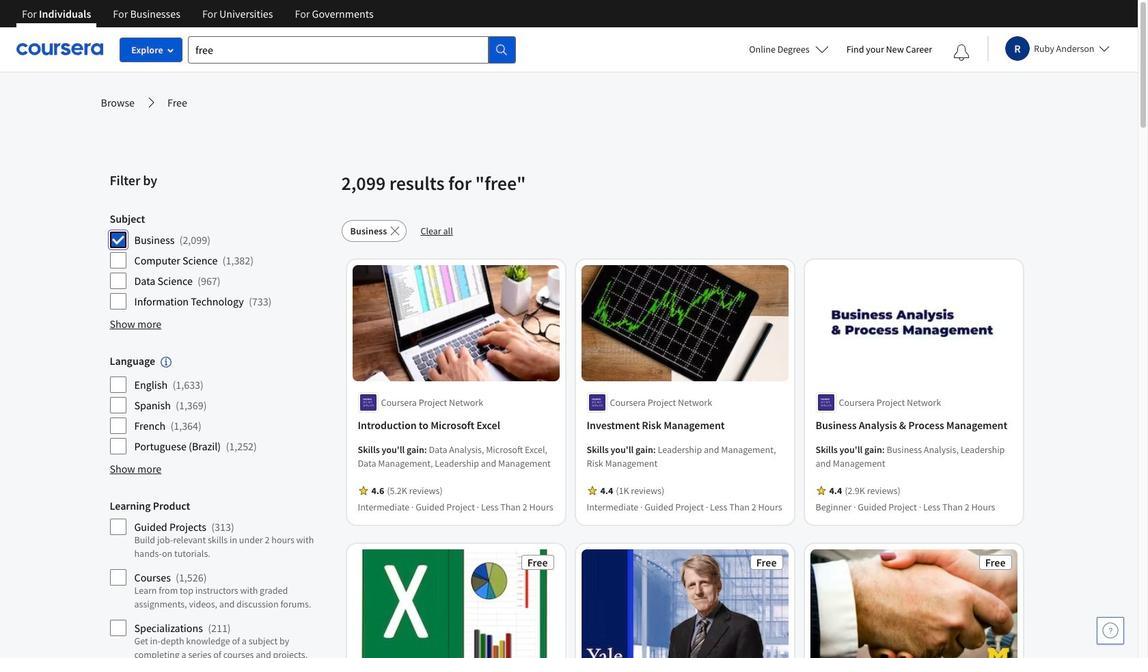 Task type: vqa. For each thing, say whether or not it's contained in the screenshot.
the Information about this filter group image
yes



Task type: locate. For each thing, give the bounding box(es) containing it.
1 vertical spatial group
[[110, 354, 333, 456]]

0 vertical spatial group
[[110, 212, 333, 310]]

coursera image
[[16, 38, 103, 60]]

2 vertical spatial group
[[110, 499, 333, 659]]

group
[[110, 212, 333, 310], [110, 354, 333, 456], [110, 499, 333, 659]]

information about this filter group image
[[161, 357, 172, 368]]

None search field
[[188, 36, 516, 63]]



Task type: describe. For each thing, give the bounding box(es) containing it.
2 group from the top
[[110, 354, 333, 456]]

help center image
[[1103, 623, 1119, 639]]

banner navigation
[[11, 0, 385, 38]]

1 group from the top
[[110, 212, 333, 310]]

What do you want to learn? text field
[[188, 36, 489, 63]]

3 group from the top
[[110, 499, 333, 659]]



